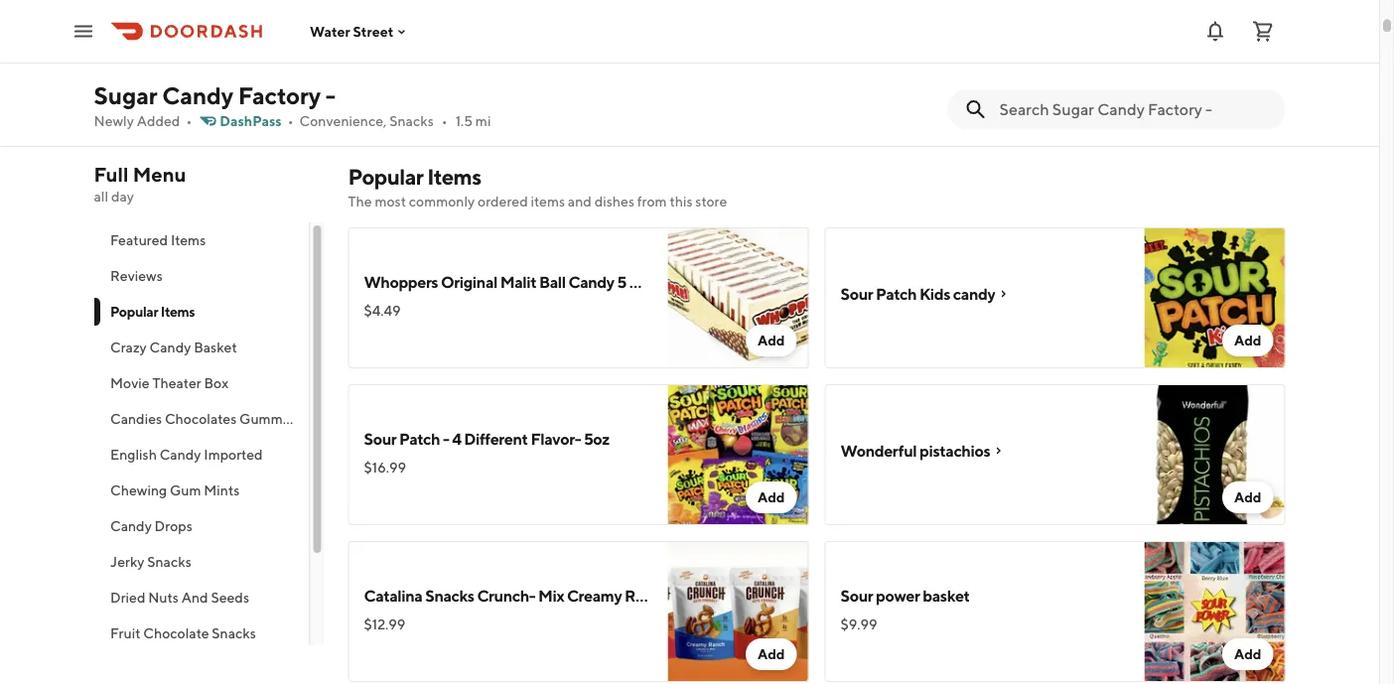 Task type: locate. For each thing, give the bounding box(es) containing it.
review
[[444, 49, 485, 66]]

add button
[[746, 325, 797, 357], [1223, 325, 1274, 357], [746, 482, 797, 514], [1223, 482, 1274, 514], [746, 639, 797, 671], [1223, 639, 1274, 671]]

1 vertical spatial popular
[[110, 303, 158, 320]]

items up commonly
[[427, 164, 481, 190]]

candy up added at top left
[[162, 81, 234, 109]]

sour power basket image
[[1145, 541, 1286, 682]]

box down basket
[[204, 375, 228, 391]]

0 vertical spatial -
[[326, 81, 336, 109]]

notification bell image
[[1204, 19, 1228, 43]]

add
[[758, 332, 785, 349], [1235, 332, 1262, 349], [758, 489, 785, 506], [1235, 489, 1262, 506], [758, 646, 785, 663], [1235, 646, 1262, 663]]

candy for basket
[[149, 339, 191, 356]]

3 • from the left
[[442, 113, 448, 129]]

street
[[353, 23, 394, 39]]

1 vertical spatial items
[[170, 232, 205, 248]]

basket
[[193, 339, 237, 356]]

nuts
[[148, 590, 178, 606]]

sour patch - 4 different flavor- 5oz
[[364, 430, 610, 448]]

popular down the reviews
[[110, 303, 158, 320]]

1 horizontal spatial theater
[[680, 273, 735, 292]]

- up convenience,
[[326, 81, 336, 109]]

sour for sour power basket
[[841, 587, 873, 605]]

movie theater box button
[[94, 366, 309, 401]]

snacks down seeds
[[211, 625, 256, 642]]

1 vertical spatial theater
[[152, 375, 201, 391]]

0 vertical spatial popular
[[348, 164, 423, 190]]

wonderful
[[841, 442, 917, 460]]

items inside popular items the most commonly ordered items and dishes from this store
[[427, 164, 481, 190]]

• right added at top left
[[186, 113, 192, 129]]

candy
[[162, 81, 234, 109], [569, 273, 615, 292], [149, 339, 191, 356], [159, 447, 201, 463], [110, 518, 151, 534]]

popular inside popular items the most commonly ordered items and dishes from this store
[[348, 164, 423, 190]]

0 items, open order cart image
[[1252, 19, 1275, 43]]

box right 1
[[808, 273, 835, 292]]

items up crazy candy basket
[[160, 303, 195, 320]]

commonly
[[409, 193, 475, 210]]

4
[[452, 430, 461, 448]]

most
[[375, 193, 406, 210]]

0 horizontal spatial popular
[[110, 303, 158, 320]]

1 horizontal spatial patch
[[876, 285, 917, 303]]

0 horizontal spatial box
[[204, 375, 228, 391]]

catalina snacks crunch- mix creamy ranch- 6oz
[[364, 587, 705, 605]]

catalina snacks crunch- mix creamy ranch- 6oz image
[[668, 541, 809, 682]]

candy drops button
[[94, 509, 309, 544]]

0 vertical spatial patch
[[876, 285, 917, 303]]

2 vertical spatial sour
[[841, 587, 873, 605]]

size
[[737, 273, 766, 292]]

0 vertical spatial sour
[[841, 285, 873, 303]]

snacks left crunch-
[[425, 587, 474, 605]]

candies chocolates gummies button
[[94, 401, 309, 437]]

crazy candy basket
[[110, 339, 237, 356]]

snacks down drops at bottom
[[147, 554, 191, 570]]

water street button
[[310, 23, 410, 39]]

1 vertical spatial patch
[[399, 430, 440, 448]]

• down factory
[[288, 113, 294, 129]]

snacks
[[390, 113, 434, 129], [147, 554, 191, 570], [425, 587, 474, 605], [211, 625, 256, 642]]

imported
[[203, 447, 262, 463]]

0 horizontal spatial -
[[326, 81, 336, 109]]

patch for kids
[[876, 285, 917, 303]]

items up reviews button
[[170, 232, 205, 248]]

candy up gum in the left of the page
[[159, 447, 201, 463]]

original
[[441, 273, 498, 292]]

2 vertical spatial items
[[160, 303, 195, 320]]

add button for whoppers original malit ball candy 5 ounce theater size box 1 box
[[746, 325, 797, 357]]

pistachios
[[920, 442, 991, 460]]

2 horizontal spatial •
[[442, 113, 448, 129]]

5oz
[[584, 430, 610, 448]]

chocolates
[[164, 411, 236, 427]]

candies
[[110, 411, 162, 427]]

mix
[[538, 587, 564, 605]]

and
[[181, 590, 208, 606]]

add button for sour patch - 4 different flavor- 5oz
[[746, 482, 797, 514]]

sour up '$9.99'
[[841, 587, 873, 605]]

add button for catalina snacks crunch- mix creamy ranch- 6oz
[[746, 639, 797, 671]]

fruit
[[110, 625, 140, 642]]

patch
[[876, 285, 917, 303], [399, 430, 440, 448]]

convenience,
[[300, 113, 387, 129]]

whoppers original malit ball candy 5 ounce theater size box 1 box image
[[668, 227, 809, 369]]

malit
[[500, 273, 537, 292]]

gummies
[[239, 411, 300, 427]]

candy up movie theater box
[[149, 339, 191, 356]]

theater
[[680, 273, 735, 292], [152, 375, 201, 391]]

mi
[[476, 113, 491, 129]]

popular for popular items the most commonly ordered items and dishes from this store
[[348, 164, 423, 190]]

candy for factory
[[162, 81, 234, 109]]

popular up 'most'
[[348, 164, 423, 190]]

first
[[403, 49, 427, 66]]

this
[[670, 193, 693, 210]]

theater left size
[[680, 273, 735, 292]]

patch left 4
[[399, 430, 440, 448]]

the
[[379, 49, 400, 66]]

0 vertical spatial theater
[[680, 273, 735, 292]]

kids
[[920, 285, 951, 303]]

dried nuts and seeds button
[[94, 580, 309, 616]]

patch left the kids
[[876, 285, 917, 303]]

sour up the $16.99
[[364, 430, 397, 448]]

reviews button
[[94, 258, 309, 294]]

sour for sour patch kids candy
[[841, 285, 873, 303]]

candy up jerky on the bottom of the page
[[110, 518, 151, 534]]

snacks left the 1.5 on the left top
[[390, 113, 434, 129]]

water
[[310, 23, 350, 39]]

1 horizontal spatial •
[[288, 113, 294, 129]]

from
[[637, 193, 667, 210]]

0 horizontal spatial patch
[[399, 430, 440, 448]]

add button for wonderful pistachios
[[1223, 482, 1274, 514]]

1 horizontal spatial -
[[443, 430, 449, 448]]

1 vertical spatial sour
[[364, 430, 397, 448]]

candy drops
[[110, 518, 192, 534]]

items inside button
[[170, 232, 205, 248]]

1
[[799, 273, 805, 292]]

sugar
[[94, 81, 158, 109]]

add button for sour power basket
[[1223, 639, 1274, 671]]

wonderful pistachios image
[[1145, 384, 1286, 525]]

sour patch kids candy
[[841, 285, 996, 303]]

full
[[94, 163, 129, 186]]

•
[[186, 113, 192, 129], [288, 113, 294, 129], [442, 113, 448, 129]]

0 horizontal spatial •
[[186, 113, 192, 129]]

fruit chocolate snacks
[[110, 625, 256, 642]]

box left 1
[[769, 273, 796, 292]]

sour
[[841, 285, 873, 303], [364, 430, 397, 448], [841, 587, 873, 605]]

sour right 1
[[841, 285, 873, 303]]

5
[[617, 273, 627, 292]]

wonderful pistachios
[[841, 442, 991, 460]]

candy left 5
[[569, 273, 615, 292]]

chewing
[[110, 482, 167, 499]]

theater down crazy candy basket
[[152, 375, 201, 391]]

snacks for convenience,
[[390, 113, 434, 129]]

ordered
[[478, 193, 528, 210]]

be
[[360, 49, 377, 66]]

1 • from the left
[[186, 113, 192, 129]]

-
[[326, 81, 336, 109], [443, 430, 449, 448]]

day
[[111, 188, 134, 205]]

box
[[769, 273, 796, 292], [808, 273, 835, 292], [204, 375, 228, 391]]

sour patch kids candy image
[[1145, 227, 1286, 369]]

1 horizontal spatial popular
[[348, 164, 423, 190]]

• left the 1.5 on the left top
[[442, 113, 448, 129]]

ranch-
[[625, 587, 676, 605]]

0 horizontal spatial theater
[[152, 375, 201, 391]]

catalina
[[364, 587, 423, 605]]

0 vertical spatial items
[[427, 164, 481, 190]]

2 • from the left
[[288, 113, 294, 129]]

- left 4
[[443, 430, 449, 448]]

add for sour power basket
[[1235, 646, 1262, 663]]



Task type: describe. For each thing, give the bounding box(es) containing it.
1.5
[[456, 113, 473, 129]]

2 horizontal spatial box
[[808, 273, 835, 292]]

dried
[[110, 590, 145, 606]]

convenience, snacks • 1.5 mi
[[300, 113, 491, 129]]

newly
[[94, 113, 134, 129]]

mints
[[203, 482, 239, 499]]

menu
[[133, 163, 186, 186]]

basket
[[923, 587, 970, 605]]

1 horizontal spatial box
[[769, 273, 796, 292]]

ball
[[539, 273, 566, 292]]

items for popular items
[[160, 303, 195, 320]]

add for sour patch - 4 different flavor- 5oz
[[758, 489, 785, 506]]

snacks for jerky
[[147, 554, 191, 570]]

dishes
[[595, 193, 635, 210]]

sugar candy factory -
[[94, 81, 336, 109]]

Item Search search field
[[1000, 98, 1270, 120]]

english
[[110, 447, 156, 463]]

chewing gum mints
[[110, 482, 239, 499]]

jerky snacks button
[[94, 544, 309, 580]]

add for catalina snacks crunch- mix creamy ranch- 6oz
[[758, 646, 785, 663]]

movie theater box
[[110, 375, 228, 391]]

added
[[137, 113, 180, 129]]

featured
[[110, 232, 167, 248]]

items for popular items the most commonly ordered items and dishes from this store
[[427, 164, 481, 190]]

sour patch - 4 different flavor- 5oz image
[[668, 384, 809, 525]]

popular items
[[110, 303, 195, 320]]

water street
[[310, 23, 394, 39]]

seeds
[[211, 590, 249, 606]]

sour power basket
[[841, 587, 970, 605]]

• for newly added •
[[186, 113, 192, 129]]

power
[[876, 587, 920, 605]]

drops
[[154, 518, 192, 534]]

items for featured items
[[170, 232, 205, 248]]

candy for imported
[[159, 447, 201, 463]]

$9.99
[[841, 616, 878, 633]]

candies chocolates gummies
[[110, 411, 300, 427]]

jerky snacks
[[110, 554, 191, 570]]

chocolate
[[143, 625, 209, 642]]

whoppers original malit ball candy 5 ounce theater size box 1 box
[[364, 273, 835, 292]]

to
[[429, 49, 442, 66]]

english candy imported
[[110, 447, 262, 463]]

full menu all day
[[94, 163, 186, 205]]

jerky
[[110, 554, 144, 570]]

the
[[348, 193, 372, 210]]

flavor-
[[531, 430, 581, 448]]

items
[[531, 193, 565, 210]]

english candy imported button
[[94, 437, 309, 473]]

theater inside button
[[152, 375, 201, 391]]

different
[[464, 430, 528, 448]]

add for whoppers original malit ball candy 5 ounce theater size box 1 box
[[758, 332, 785, 349]]

6oz
[[679, 587, 705, 605]]

1 vertical spatial -
[[443, 430, 449, 448]]

add for sour patch kids candy
[[1235, 332, 1262, 349]]

sour for sour patch - 4 different flavor- 5oz
[[364, 430, 397, 448]]

and
[[568, 193, 592, 210]]

be the first to review
[[360, 49, 485, 66]]

featured items
[[110, 232, 205, 248]]

all
[[94, 188, 108, 205]]

snacks for catalina
[[425, 587, 474, 605]]

candy
[[953, 285, 996, 303]]

featured items button
[[94, 223, 309, 258]]

add for wonderful pistachios
[[1235, 489, 1262, 506]]

dashpass
[[220, 113, 282, 129]]

dashpass •
[[220, 113, 294, 129]]

open menu image
[[72, 19, 95, 43]]

gum
[[169, 482, 201, 499]]

$12.99
[[364, 616, 406, 633]]

dried nuts and seeds
[[110, 590, 249, 606]]

ounce
[[630, 273, 677, 292]]

popular items the most commonly ordered items and dishes from this store
[[348, 164, 727, 210]]

movie
[[110, 375, 149, 391]]

add button for sour patch kids candy
[[1223, 325, 1274, 357]]

factory
[[238, 81, 321, 109]]

popular for popular items
[[110, 303, 158, 320]]

store
[[696, 193, 727, 210]]

box inside button
[[204, 375, 228, 391]]

chewing gum mints button
[[94, 473, 309, 509]]

crazy candy basket button
[[94, 330, 309, 366]]

• for convenience, snacks • 1.5 mi
[[442, 113, 448, 129]]

whoppers
[[364, 273, 438, 292]]

crunch-
[[477, 587, 536, 605]]

patch for -
[[399, 430, 440, 448]]

$16.99
[[364, 459, 406, 476]]

reviews
[[110, 268, 162, 284]]

creamy
[[567, 587, 622, 605]]

$4.49
[[364, 302, 401, 319]]



Task type: vqa. For each thing, say whether or not it's contained in the screenshot.
the snacks inside the Jerky Snacks button
yes



